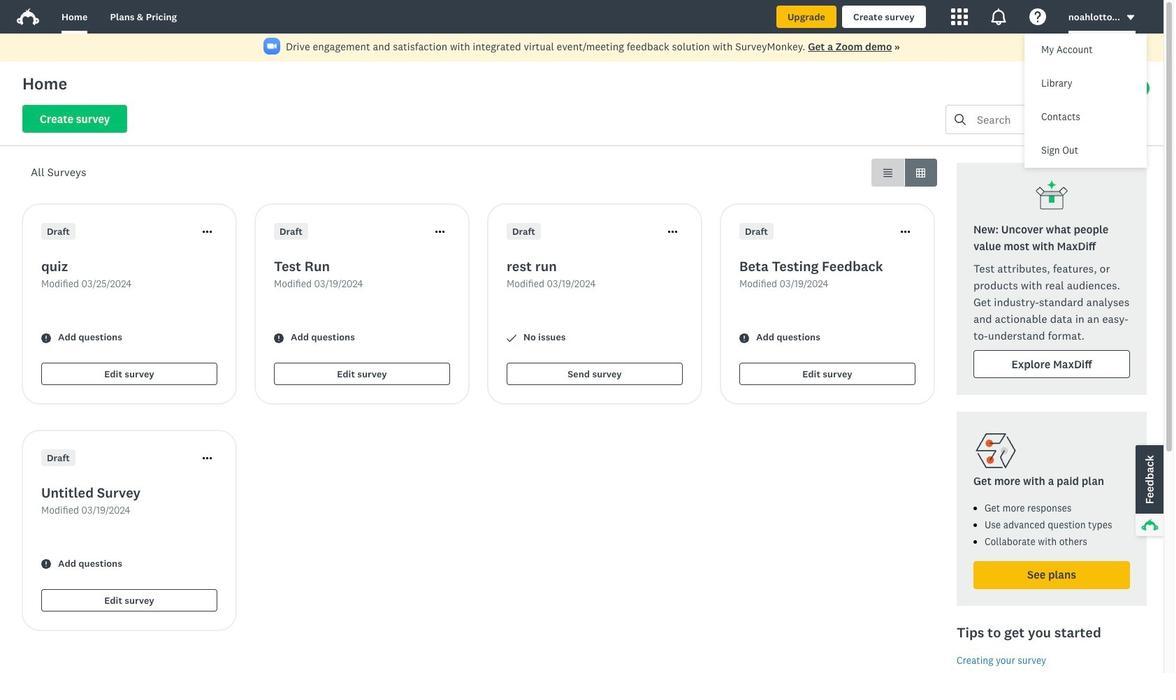 Task type: locate. For each thing, give the bounding box(es) containing it.
no issues image
[[507, 333, 517, 343]]

brand logo image
[[17, 6, 39, 28], [17, 8, 39, 25]]

dropdown arrow icon image
[[1127, 13, 1136, 23], [1128, 15, 1135, 20]]

1 brand logo image from the top
[[17, 6, 39, 28]]

Search text field
[[966, 106, 1106, 134]]

max diff icon image
[[1036, 180, 1069, 213]]

group
[[872, 159, 938, 187]]

products icon image
[[952, 8, 968, 25], [952, 8, 968, 25]]

search image
[[955, 114, 966, 125], [955, 114, 966, 125]]

x image
[[1137, 44, 1146, 53]]

help icon image
[[1030, 8, 1047, 25]]

warning image
[[41, 333, 51, 343], [274, 333, 284, 343], [740, 333, 750, 343], [41, 560, 51, 570]]



Task type: vqa. For each thing, say whether or not it's contained in the screenshot.
second surveymonkey logo from the top of the page
no



Task type: describe. For each thing, give the bounding box(es) containing it.
notification center icon image
[[991, 8, 1008, 25]]

2 brand logo image from the top
[[17, 8, 39, 25]]

response based pricing icon image
[[974, 429, 1019, 473]]



